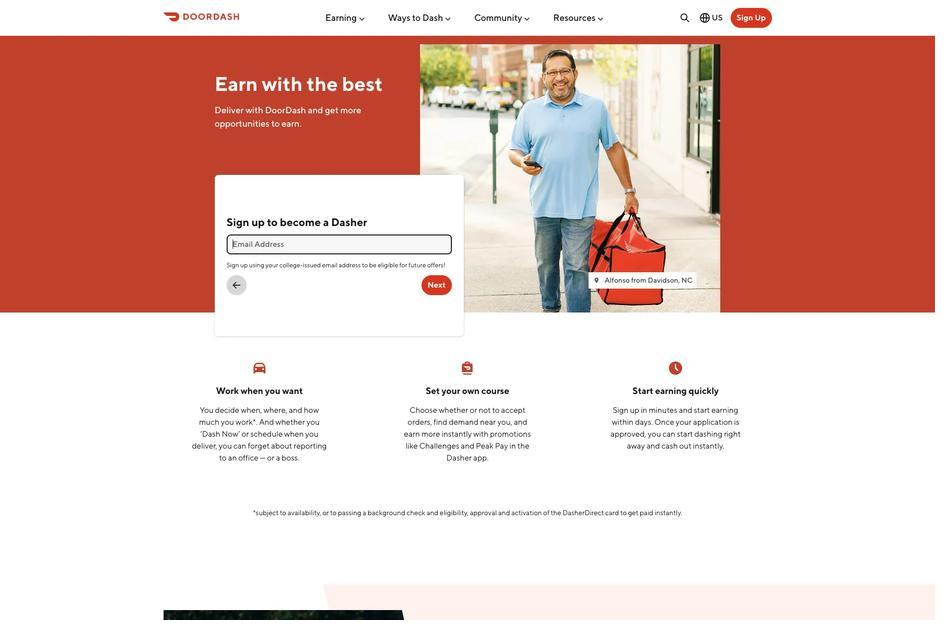 Task type: vqa. For each thing, say whether or not it's contained in the screenshot.
DON'T
no



Task type: describe. For each thing, give the bounding box(es) containing it.
up for to
[[252, 216, 265, 229]]

ways
[[388, 12, 411, 23]]

boss.
[[282, 453, 300, 463]]

resources link
[[554, 8, 605, 27]]

to left dash
[[412, 12, 421, 23]]

now'
[[222, 430, 240, 439]]

in inside choose whether or not to accept orders, find demand near you, and earn more instantly with promotions like challenges and peak pay in the dasher app.
[[510, 441, 516, 451]]

0 vertical spatial earning
[[655, 386, 687, 396]]

whether inside you decide when, where, and how much you work*. and whether you 'dash now' or schedule when you deliver, you can forget about reporting to an office — or a boss.
[[276, 418, 305, 427]]

0 vertical spatial when
[[241, 386, 263, 396]]

instantly
[[442, 430, 472, 439]]

and down the accept
[[514, 418, 528, 427]]

within
[[612, 418, 634, 427]]

out
[[680, 441, 692, 451]]

you decide when, where, and how much you work*. and whether you 'dash now' or schedule when you deliver, you can forget about reporting to an office — or a boss.
[[192, 406, 327, 463]]

0 vertical spatial start
[[694, 406, 710, 415]]

*subject
[[253, 509, 279, 517]]

resources
[[554, 12, 596, 23]]

earning
[[325, 12, 357, 23]]

alfonso from davidson, nc image
[[420, 44, 721, 313]]

be
[[369, 262, 377, 269]]

schedule
[[251, 430, 283, 439]]

from
[[631, 276, 647, 284]]

work when you want
[[216, 386, 303, 396]]

—
[[260, 453, 266, 463]]

a inside you decide when, where, and how much you work*. and whether you 'dash now' or schedule when you deliver, you can forget about reporting to an office — or a boss.
[[276, 453, 280, 463]]

card
[[606, 509, 619, 517]]

to inside you decide when, where, and how much you work*. and whether you 'dash now' or schedule when you deliver, you can forget about reporting to an office — or a boss.
[[219, 453, 227, 463]]

issued
[[303, 262, 321, 269]]

and down start earning quickly
[[679, 406, 693, 415]]

sign up button
[[731, 8, 772, 28]]

2 vertical spatial the
[[551, 509, 562, 517]]

you up the reporting
[[305, 430, 319, 439]]

choose
[[410, 406, 437, 415]]

email
[[322, 262, 338, 269]]

dasherdirect
[[563, 509, 604, 517]]

sign up using your college-issued email address to be eligible for future offers!
[[227, 262, 446, 269]]

approval
[[470, 509, 497, 517]]

choose whether or not to accept orders, find demand near you, and earn more instantly with promotions like challenges and peak pay in the dasher app.
[[404, 406, 531, 463]]

you,
[[498, 418, 513, 427]]

an
[[228, 453, 237, 463]]

and
[[259, 418, 274, 427]]

much
[[199, 418, 219, 427]]

start
[[633, 386, 654, 396]]

sign for sign up using your college-issued email address to be eligible for future offers!
[[227, 262, 239, 269]]

dx safedash chuck image
[[163, 611, 462, 621]]

deliver,
[[192, 441, 217, 451]]

deliver
[[215, 105, 244, 115]]

set your own course
[[426, 386, 510, 396]]

can inside sign up in minutes and start earning within days. once your application is approved, you can start dashing right away and cash out instantly.
[[663, 430, 676, 439]]

minutes
[[649, 406, 678, 415]]

want
[[282, 386, 303, 396]]

cash
[[662, 441, 678, 451]]

promotions
[[490, 430, 531, 439]]

up for in
[[630, 406, 640, 415]]

davidson,
[[648, 276, 680, 284]]

or right availability,
[[323, 509, 329, 517]]

sign for sign up to become a dasher
[[227, 216, 249, 229]]

decide
[[215, 406, 239, 415]]

near
[[480, 418, 496, 427]]

right
[[724, 430, 741, 439]]

to left the passing
[[330, 509, 337, 517]]

to left be
[[362, 262, 368, 269]]

go back image
[[231, 280, 243, 292]]

or inside choose whether or not to accept orders, find demand near you, and earn more instantly with promotions like challenges and peak pay in the dasher app.
[[470, 406, 477, 415]]

for
[[400, 262, 408, 269]]

or down the "work*."
[[242, 430, 249, 439]]

you
[[200, 406, 214, 415]]

own
[[462, 386, 480, 396]]

become
[[280, 216, 321, 229]]

reporting
[[294, 441, 327, 451]]

1 vertical spatial start
[[677, 430, 693, 439]]

forget
[[248, 441, 270, 451]]

to inside choose whether or not to accept orders, find demand near you, and earn more instantly with promotions like challenges and peak pay in the dasher app.
[[493, 406, 500, 415]]

is
[[734, 418, 740, 427]]

best
[[342, 72, 383, 96]]

you down how
[[307, 418, 320, 427]]

and left "cash"
[[647, 441, 660, 451]]

2 horizontal spatial a
[[363, 509, 366, 517]]

where,
[[264, 406, 287, 415]]

offers!
[[427, 262, 446, 269]]

0 horizontal spatial instantly.
[[655, 509, 682, 517]]

dash
[[423, 12, 443, 23]]

your inside sign up in minutes and start earning within days. once your application is approved, you can start dashing right away and cash out instantly.
[[676, 418, 692, 427]]

earn.
[[282, 118, 302, 129]]

order hotbag fill image
[[460, 360, 476, 376]]

1 horizontal spatial get
[[628, 509, 639, 517]]

to left become
[[267, 216, 278, 229]]

and inside you decide when, where, and how much you work*. and whether you 'dash now' or schedule when you deliver, you can forget about reporting to an office — or a boss.
[[289, 406, 303, 415]]

dashing
[[695, 430, 723, 439]]

demand
[[449, 418, 479, 427]]

work*.
[[236, 418, 258, 427]]

eligibility,
[[440, 509, 469, 517]]

find
[[434, 418, 448, 427]]

accept
[[501, 406, 526, 415]]

sign for sign up
[[737, 13, 753, 22]]

not
[[479, 406, 491, 415]]

start earning quickly
[[633, 386, 719, 396]]

sign up
[[737, 13, 766, 22]]

deliver with doordash and get more opportunities to earn.
[[215, 105, 362, 129]]

location pin image
[[593, 277, 601, 285]]

how
[[304, 406, 319, 415]]

next button
[[422, 276, 452, 296]]

earn with the best
[[215, 72, 383, 96]]

nc
[[682, 276, 693, 284]]

orders,
[[408, 418, 432, 427]]



Task type: locate. For each thing, give the bounding box(es) containing it.
can up "cash"
[[663, 430, 676, 439]]

when,
[[241, 406, 262, 415]]

get
[[325, 105, 339, 115], [628, 509, 639, 517]]

2 vertical spatial your
[[676, 418, 692, 427]]

sign up within
[[613, 406, 629, 415]]

to right "not"
[[493, 406, 500, 415]]

and right check
[[427, 509, 439, 517]]

1 vertical spatial instantly.
[[655, 509, 682, 517]]

1 horizontal spatial when
[[284, 430, 304, 439]]

the down promotions
[[518, 441, 530, 451]]

0 horizontal spatial whether
[[276, 418, 305, 427]]

1 vertical spatial with
[[246, 105, 263, 115]]

check
[[407, 509, 425, 517]]

approved,
[[611, 430, 647, 439]]

to left the earn.
[[271, 118, 280, 129]]

sign inside sign up in minutes and start earning within days. once your application is approved, you can start dashing right away and cash out instantly.
[[613, 406, 629, 415]]

1 horizontal spatial the
[[518, 441, 530, 451]]

to
[[412, 12, 421, 23], [271, 118, 280, 129], [267, 216, 278, 229], [362, 262, 368, 269], [493, 406, 500, 415], [219, 453, 227, 463], [280, 509, 286, 517], [330, 509, 337, 517], [621, 509, 627, 517]]

with
[[262, 72, 303, 96], [246, 105, 263, 115], [474, 430, 489, 439]]

in up days.
[[641, 406, 648, 415]]

0 horizontal spatial your
[[266, 262, 278, 269]]

1 vertical spatial in
[[510, 441, 516, 451]]

your right using
[[266, 262, 278, 269]]

you down 'now''
[[219, 441, 232, 451]]

and right approval
[[498, 509, 510, 517]]

can
[[663, 430, 676, 439], [234, 441, 246, 451]]

0 horizontal spatial start
[[677, 430, 693, 439]]

0 horizontal spatial in
[[510, 441, 516, 451]]

eligible
[[378, 262, 398, 269]]

with up peak
[[474, 430, 489, 439]]

0 vertical spatial up
[[252, 216, 265, 229]]

ways to dash
[[388, 12, 443, 23]]

using
[[249, 262, 264, 269]]

instantly. down dashing
[[693, 441, 725, 451]]

in inside sign up in minutes and start earning within days. once your application is approved, you can start dashing right away and cash out instantly.
[[641, 406, 648, 415]]

availability,
[[288, 509, 321, 517]]

earning inside sign up in minutes and start earning within days. once your application is approved, you can start dashing right away and cash out instantly.
[[712, 406, 739, 415]]

with for doordash
[[246, 105, 263, 115]]

to left an
[[219, 453, 227, 463]]

1 horizontal spatial a
[[323, 216, 329, 229]]

to inside deliver with doordash and get more opportunities to earn.
[[271, 118, 280, 129]]

earn
[[215, 72, 258, 96]]

up left become
[[252, 216, 265, 229]]

1 horizontal spatial more
[[422, 430, 440, 439]]

next
[[428, 281, 446, 290]]

0 vertical spatial with
[[262, 72, 303, 96]]

sign inside button
[[737, 13, 753, 22]]

whether up demand
[[439, 406, 469, 415]]

1 vertical spatial up
[[240, 262, 248, 269]]

a right become
[[323, 216, 329, 229]]

0 vertical spatial a
[[323, 216, 329, 229]]

dasher
[[331, 216, 367, 229], [447, 453, 472, 463]]

sign left 'up' at the top right of the page
[[737, 13, 753, 22]]

passing
[[338, 509, 362, 517]]

with inside deliver with doordash and get more opportunities to earn.
[[246, 105, 263, 115]]

sign up go back icon
[[227, 262, 239, 269]]

when inside you decide when, where, and how much you work*. and whether you 'dash now' or schedule when you deliver, you can forget about reporting to an office — or a boss.
[[284, 430, 304, 439]]

the inside choose whether or not to accept orders, find demand near you, and earn more instantly with promotions like challenges and peak pay in the dasher app.
[[518, 441, 530, 451]]

get inside deliver with doordash and get more opportunities to earn.
[[325, 105, 339, 115]]

earn
[[404, 430, 420, 439]]

more
[[340, 105, 362, 115], [422, 430, 440, 439]]

up
[[252, 216, 265, 229], [240, 262, 248, 269], [630, 406, 640, 415]]

doordash
[[265, 105, 306, 115]]

when up the when,
[[241, 386, 263, 396]]

dasher up email address email field
[[331, 216, 367, 229]]

alfonso from davidson, nc
[[605, 276, 693, 284]]

future
[[409, 262, 426, 269]]

earning up "minutes"
[[655, 386, 687, 396]]

you
[[265, 386, 281, 396], [221, 418, 234, 427], [307, 418, 320, 427], [305, 430, 319, 439], [648, 430, 661, 439], [219, 441, 232, 451]]

0 horizontal spatial more
[[340, 105, 362, 115]]

up left using
[[240, 262, 248, 269]]

office
[[238, 453, 259, 463]]

1 horizontal spatial can
[[663, 430, 676, 439]]

0 horizontal spatial get
[[325, 105, 339, 115]]

a right the passing
[[363, 509, 366, 517]]

0 vertical spatial can
[[663, 430, 676, 439]]

up up days.
[[630, 406, 640, 415]]

ways to dash link
[[388, 8, 452, 27]]

in right 'pay'
[[510, 441, 516, 451]]

you up where, on the left bottom
[[265, 386, 281, 396]]

days.
[[635, 418, 653, 427]]

1 vertical spatial get
[[628, 509, 639, 517]]

0 vertical spatial whether
[[439, 406, 469, 415]]

your right once
[[676, 418, 692, 427]]

you inside sign up in minutes and start earning within days. once your application is approved, you can start dashing right away and cash out instantly.
[[648, 430, 661, 439]]

get down earn with the best
[[325, 105, 339, 115]]

like
[[406, 441, 418, 451]]

0 horizontal spatial a
[[276, 453, 280, 463]]

with inside choose whether or not to accept orders, find demand near you, and earn more instantly with promotions like challenges and peak pay in the dasher app.
[[474, 430, 489, 439]]

sign up to become a dasher
[[227, 216, 367, 229]]

2 horizontal spatial the
[[551, 509, 562, 517]]

the
[[307, 72, 338, 96], [518, 441, 530, 451], [551, 509, 562, 517]]

a down about
[[276, 453, 280, 463]]

dasher left the app.
[[447, 453, 472, 463]]

a
[[323, 216, 329, 229], [276, 453, 280, 463], [363, 509, 366, 517]]

0 horizontal spatial earning
[[655, 386, 687, 396]]

get left paid
[[628, 509, 639, 517]]

in
[[641, 406, 648, 415], [510, 441, 516, 451]]

more inside choose whether or not to accept orders, find demand near you, and earn more instantly with promotions like challenges and peak pay in the dasher app.
[[422, 430, 440, 439]]

2 vertical spatial a
[[363, 509, 366, 517]]

1 horizontal spatial in
[[641, 406, 648, 415]]

0 vertical spatial instantly.
[[693, 441, 725, 451]]

whether down where, on the left bottom
[[276, 418, 305, 427]]

activation
[[512, 509, 542, 517]]

0 vertical spatial in
[[641, 406, 648, 415]]

0 horizontal spatial up
[[240, 262, 248, 269]]

can up an
[[234, 441, 246, 451]]

2 vertical spatial up
[[630, 406, 640, 415]]

community link
[[474, 8, 531, 27]]

app.
[[474, 453, 489, 463]]

the left best
[[307, 72, 338, 96]]

1 vertical spatial can
[[234, 441, 246, 451]]

sign up using
[[227, 216, 249, 229]]

can inside you decide when, where, and how much you work*. and whether you 'dash now' or schedule when you deliver, you can forget about reporting to an office — or a boss.
[[234, 441, 246, 451]]

background
[[368, 509, 405, 517]]

to right card
[[621, 509, 627, 517]]

0 vertical spatial dasher
[[331, 216, 367, 229]]

1 horizontal spatial your
[[442, 386, 461, 396]]

1 vertical spatial more
[[422, 430, 440, 439]]

set
[[426, 386, 440, 396]]

0 horizontal spatial can
[[234, 441, 246, 451]]

and right doordash
[[308, 105, 323, 115]]

1 horizontal spatial dasher
[[447, 453, 472, 463]]

peak
[[476, 441, 494, 451]]

2 horizontal spatial your
[[676, 418, 692, 427]]

more inside deliver with doordash and get more opportunities to earn.
[[340, 105, 362, 115]]

with for the
[[262, 72, 303, 96]]

0 vertical spatial get
[[325, 105, 339, 115]]

1 vertical spatial your
[[442, 386, 461, 396]]

1 vertical spatial whether
[[276, 418, 305, 427]]

challenges
[[419, 441, 460, 451]]

0 horizontal spatial dasher
[[331, 216, 367, 229]]

you down decide
[[221, 418, 234, 427]]

up for using
[[240, 262, 248, 269]]

instantly. inside sign up in minutes and start earning within days. once your application is approved, you can start dashing right away and cash out instantly.
[[693, 441, 725, 451]]

once
[[655, 418, 675, 427]]

of
[[543, 509, 550, 517]]

or right —
[[267, 453, 275, 463]]

1 vertical spatial the
[[518, 441, 530, 451]]

sign for sign up in minutes and start earning within days. once your application is approved, you can start dashing right away and cash out instantly.
[[613, 406, 629, 415]]

1 vertical spatial a
[[276, 453, 280, 463]]

*subject to availability, or to passing a background check and eligibility, approval and activation of the dasherdirect card to get paid instantly.
[[253, 509, 682, 517]]

1 vertical spatial dasher
[[447, 453, 472, 463]]

sign up in minutes and start earning within days. once your application is approved, you can start dashing right away and cash out instantly.
[[611, 406, 741, 451]]

alfonso
[[605, 276, 630, 284]]

dasher inside choose whether or not to accept orders, find demand near you, and earn more instantly with promotions like challenges and peak pay in the dasher app.
[[447, 453, 472, 463]]

1 horizontal spatial earning
[[712, 406, 739, 415]]

2 vertical spatial with
[[474, 430, 489, 439]]

vehicle car image
[[252, 360, 267, 376]]

more down best
[[340, 105, 362, 115]]

whether inside choose whether or not to accept orders, find demand near you, and earn more instantly with promotions like challenges and peak pay in the dasher app.
[[439, 406, 469, 415]]

or left "not"
[[470, 406, 477, 415]]

paid
[[640, 509, 654, 517]]

application
[[693, 418, 733, 427]]

instantly. right paid
[[655, 509, 682, 517]]

start up application
[[694, 406, 710, 415]]

1 vertical spatial when
[[284, 430, 304, 439]]

earning link
[[325, 8, 366, 27]]

when up about
[[284, 430, 304, 439]]

the right of
[[551, 509, 562, 517]]

community
[[474, 12, 522, 23]]

whether
[[439, 406, 469, 415], [276, 418, 305, 427]]

instantly.
[[693, 441, 725, 451], [655, 509, 682, 517]]

Email Address email field
[[233, 239, 446, 250]]

address
[[339, 262, 361, 269]]

and down instantly
[[461, 441, 475, 451]]

us
[[712, 13, 723, 22]]

2 horizontal spatial up
[[630, 406, 640, 415]]

your
[[266, 262, 278, 269], [442, 386, 461, 396], [676, 418, 692, 427]]

1 horizontal spatial whether
[[439, 406, 469, 415]]

and left how
[[289, 406, 303, 415]]

work
[[216, 386, 239, 396]]

your right set
[[442, 386, 461, 396]]

start up out
[[677, 430, 693, 439]]

earning up is
[[712, 406, 739, 415]]

more up challenges
[[422, 430, 440, 439]]

course
[[482, 386, 510, 396]]

0 horizontal spatial the
[[307, 72, 338, 96]]

college-
[[280, 262, 303, 269]]

up inside sign up in minutes and start earning within days. once your application is approved, you can start dashing right away and cash out instantly.
[[630, 406, 640, 415]]

time fill image
[[668, 360, 684, 376]]

you down once
[[648, 430, 661, 439]]

1 horizontal spatial instantly.
[[693, 441, 725, 451]]

0 vertical spatial more
[[340, 105, 362, 115]]

up
[[755, 13, 766, 22]]

away
[[627, 441, 645, 451]]

1 vertical spatial earning
[[712, 406, 739, 415]]

1 horizontal spatial up
[[252, 216, 265, 229]]

0 horizontal spatial when
[[241, 386, 263, 396]]

to right *subject
[[280, 509, 286, 517]]

0 vertical spatial the
[[307, 72, 338, 96]]

globe line image
[[699, 12, 711, 24]]

with up "opportunities"
[[246, 105, 263, 115]]

1 horizontal spatial start
[[694, 406, 710, 415]]

about
[[271, 441, 292, 451]]

and inside deliver with doordash and get more opportunities to earn.
[[308, 105, 323, 115]]

quickly
[[689, 386, 719, 396]]

0 vertical spatial your
[[266, 262, 278, 269]]

with up doordash
[[262, 72, 303, 96]]



